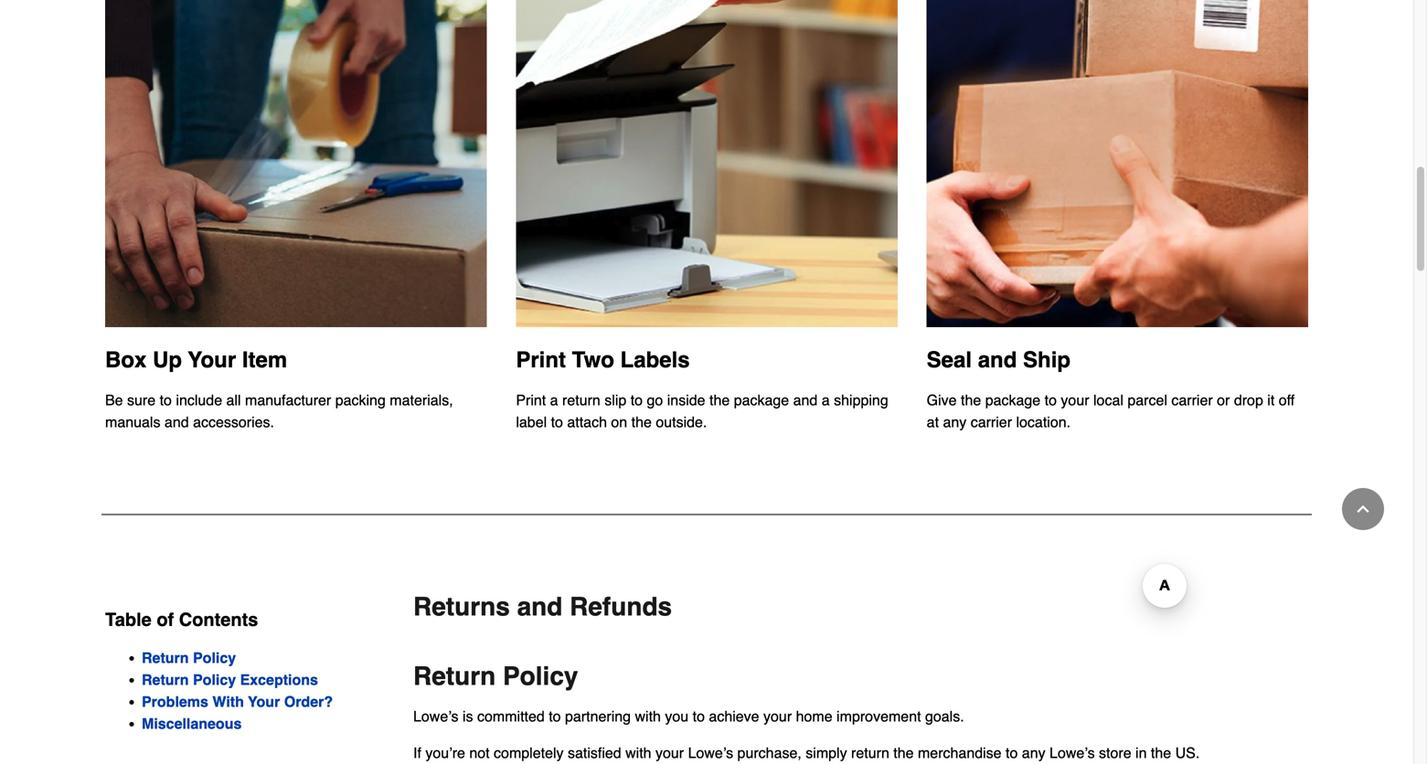 Task type: locate. For each thing, give the bounding box(es) containing it.
your left local on the right bottom of page
[[1061, 392, 1090, 409]]

print left two
[[516, 347, 566, 372]]

1 horizontal spatial your
[[248, 693, 280, 710]]

all
[[226, 392, 241, 409]]

home
[[796, 708, 833, 725]]

sure
[[127, 392, 156, 409]]

carrier left or
[[1172, 392, 1213, 409]]

your up include
[[188, 347, 236, 372]]

attach
[[567, 414, 607, 430]]

0 horizontal spatial your
[[188, 347, 236, 372]]

your
[[188, 347, 236, 372], [248, 693, 280, 710]]

the
[[710, 392, 730, 409], [961, 392, 981, 409], [632, 414, 652, 430], [894, 745, 914, 762], [1151, 745, 1171, 762]]

return up attach
[[562, 392, 601, 409]]

policy up return policy exceptions link
[[193, 649, 236, 666]]

completely
[[494, 745, 564, 762]]

2 horizontal spatial lowe's
[[1050, 745, 1095, 762]]

your left home
[[764, 708, 792, 725]]

your inside give the package to your local parcel carrier or    drop it off at any carrier location.
[[1061, 392, 1090, 409]]

2 vertical spatial your
[[656, 745, 684, 762]]

your down you
[[656, 745, 684, 762]]

package right the inside
[[734, 392, 789, 409]]

return policy
[[413, 662, 578, 691]]

contents
[[179, 609, 258, 630]]

scroll to top element
[[1342, 488, 1384, 530]]

policy
[[193, 649, 236, 666], [503, 662, 578, 691], [193, 671, 236, 688]]

you
[[665, 708, 689, 725]]

or
[[1217, 392, 1230, 409]]

1 vertical spatial any
[[1022, 745, 1046, 762]]

1 horizontal spatial package
[[985, 392, 1041, 409]]

return down improvement
[[851, 745, 890, 762]]

print two labels
[[516, 347, 690, 372]]

package inside give the package to your local parcel carrier or    drop it off at any carrier location.
[[985, 392, 1041, 409]]

0 vertical spatial with
[[635, 708, 661, 725]]

return
[[562, 392, 601, 409], [851, 745, 890, 762]]

a left shipping
[[822, 392, 830, 409]]

label
[[516, 414, 547, 430]]

in
[[1136, 745, 1147, 762]]

and down include
[[165, 414, 189, 430]]

print
[[516, 347, 566, 372], [516, 392, 546, 409]]

to right sure
[[160, 392, 172, 409]]

not
[[469, 745, 490, 762]]

table of contents
[[105, 609, 258, 630]]

0 vertical spatial return
[[562, 392, 601, 409]]

return policy exceptions link
[[142, 671, 318, 688]]

carrier left "location."
[[971, 414, 1012, 430]]

two
[[572, 347, 614, 372]]

print inside print a return slip to go inside the package and a shipping label to attach on the outside.
[[516, 392, 546, 409]]

print up label
[[516, 392, 546, 409]]

return
[[142, 649, 189, 666], [413, 662, 496, 691], [142, 671, 189, 688]]

1 horizontal spatial lowe's
[[688, 745, 733, 762]]

1 vertical spatial with
[[626, 745, 652, 762]]

0 horizontal spatial package
[[734, 392, 789, 409]]

print a return slip to go inside the package and a shipping label to attach on the outside.
[[516, 392, 889, 430]]

0 vertical spatial your
[[1061, 392, 1090, 409]]

shipping
[[834, 392, 889, 409]]

0 vertical spatial carrier
[[1172, 392, 1213, 409]]

1 horizontal spatial carrier
[[1172, 392, 1213, 409]]

the down improvement
[[894, 745, 914, 762]]

package
[[734, 392, 789, 409], [985, 392, 1041, 409]]

and left shipping
[[793, 392, 818, 409]]

lowe's left is
[[413, 708, 459, 725]]

with right the satisfied at bottom left
[[626, 745, 652, 762]]

with for partnering
[[635, 708, 661, 725]]

the right give at the bottom of page
[[961, 392, 981, 409]]

to inside give the package to your local parcel carrier or    drop it off at any carrier location.
[[1045, 392, 1057, 409]]

carrier
[[1172, 392, 1213, 409], [971, 414, 1012, 430]]

a left slip
[[550, 392, 558, 409]]

0 horizontal spatial a
[[550, 392, 558, 409]]

the right on
[[632, 414, 652, 430]]

1 vertical spatial your
[[764, 708, 792, 725]]

seal
[[927, 347, 972, 372]]

0 vertical spatial any
[[943, 414, 967, 430]]

any right merchandise at right
[[1022, 745, 1046, 762]]

you're
[[425, 745, 465, 762]]

lowe's left store
[[1050, 745, 1095, 762]]

any right at
[[943, 414, 967, 430]]

to
[[160, 392, 172, 409], [631, 392, 643, 409], [1045, 392, 1057, 409], [551, 414, 563, 430], [549, 708, 561, 725], [693, 708, 705, 725], [1006, 745, 1018, 762]]

policy up with
[[193, 671, 236, 688]]

and
[[978, 347, 1017, 372], [793, 392, 818, 409], [165, 414, 189, 430], [517, 592, 563, 622]]

miscellaneous
[[142, 715, 242, 732]]

be sure to include all manufacturer packing materials, manuals and accessories.
[[105, 392, 453, 430]]

to inside be sure to include all manufacturer packing materials, manuals and accessories.
[[160, 392, 172, 409]]

packing
[[335, 392, 386, 409]]

1 package from the left
[[734, 392, 789, 409]]

0 horizontal spatial lowe's
[[413, 708, 459, 725]]

1 vertical spatial return
[[851, 745, 890, 762]]

1 vertical spatial your
[[248, 693, 280, 710]]

your
[[1061, 392, 1090, 409], [764, 708, 792, 725], [656, 745, 684, 762]]

1 horizontal spatial a
[[822, 392, 830, 409]]

policy for return policy return policy exceptions problems with your order? miscellaneous
[[193, 649, 236, 666]]

with left you
[[635, 708, 661, 725]]

0 horizontal spatial any
[[943, 414, 967, 430]]

committed
[[477, 708, 545, 725]]

2 horizontal spatial your
[[1061, 392, 1090, 409]]

refunds
[[570, 592, 672, 622]]

on
[[611, 414, 627, 430]]

give the package to your local parcel carrier or    drop it off at any carrier location.
[[927, 392, 1295, 430]]

return inside print a return slip to go inside the package and a shipping label to attach on the outside.
[[562, 392, 601, 409]]

0 vertical spatial your
[[188, 347, 236, 372]]

return policy return policy exceptions problems with your order? miscellaneous
[[142, 649, 333, 732]]

return up is
[[413, 662, 496, 691]]

to up "location."
[[1045, 392, 1057, 409]]

location.
[[1016, 414, 1071, 430]]

1 horizontal spatial return
[[851, 745, 890, 762]]

and inside print a return slip to go inside the package and a shipping label to attach on the outside.
[[793, 392, 818, 409]]

it
[[1268, 392, 1275, 409]]

1 horizontal spatial your
[[764, 708, 792, 725]]

any inside give the package to your local parcel carrier or    drop it off at any carrier location.
[[943, 414, 967, 430]]

with
[[635, 708, 661, 725], [626, 745, 652, 762]]

merchandise
[[918, 745, 1002, 762]]

outside.
[[656, 414, 707, 430]]

parcel
[[1128, 392, 1168, 409]]

1 vertical spatial carrier
[[971, 414, 1012, 430]]

lowe's
[[413, 708, 459, 725], [688, 745, 733, 762], [1050, 745, 1095, 762]]

lowe's is committed to partnering with you to achieve your home improvement goals.
[[413, 708, 970, 725]]

problems with your order? link
[[142, 693, 333, 710]]

print two labels image
[[516, 0, 898, 327]]

returns and refunds
[[413, 592, 672, 622]]

satisfied
[[568, 745, 621, 762]]

0 horizontal spatial return
[[562, 392, 601, 409]]

miscellaneous link
[[142, 715, 242, 732]]

drop
[[1234, 392, 1264, 409]]

at
[[927, 414, 939, 430]]

improvement
[[837, 708, 921, 725]]

0 vertical spatial print
[[516, 347, 566, 372]]

to right merchandise at right
[[1006, 745, 1018, 762]]

1 print from the top
[[516, 347, 566, 372]]

to left go
[[631, 392, 643, 409]]

1 vertical spatial print
[[516, 392, 546, 409]]

policy for return policy
[[503, 662, 578, 691]]

policy up committed
[[503, 662, 578, 691]]

a
[[550, 392, 558, 409], [822, 392, 830, 409]]

returns
[[413, 592, 510, 622]]

any
[[943, 414, 967, 430], [1022, 745, 1046, 762]]

1 horizontal spatial any
[[1022, 745, 1046, 762]]

your down exceptions
[[248, 693, 280, 710]]

1 a from the left
[[550, 392, 558, 409]]

of
[[157, 609, 174, 630]]

give
[[927, 392, 957, 409]]

return down the of at the left bottom of page
[[142, 649, 189, 666]]

2 a from the left
[[822, 392, 830, 409]]

off
[[1279, 392, 1295, 409]]

table
[[105, 609, 152, 630]]

box
[[105, 347, 147, 372]]

0 horizontal spatial your
[[656, 745, 684, 762]]

2 package from the left
[[985, 392, 1041, 409]]

package up "location."
[[985, 392, 1041, 409]]

print for print two labels
[[516, 347, 566, 372]]

lowe's down lowe's is committed to partnering with you to achieve your home improvement goals.
[[688, 745, 733, 762]]

and right "returns"
[[517, 592, 563, 622]]

is
[[463, 708, 473, 725]]

order?
[[284, 693, 333, 710]]

to left the partnering
[[549, 708, 561, 725]]

2 print from the top
[[516, 392, 546, 409]]



Task type: vqa. For each thing, say whether or not it's contained in the screenshot.


Task type: describe. For each thing, give the bounding box(es) containing it.
exceptions
[[240, 671, 318, 688]]

goals.
[[925, 708, 964, 725]]

problems
[[142, 693, 208, 710]]

print for print a return slip to go inside the package and a shipping label to attach on the outside.
[[516, 392, 546, 409]]

to right label
[[551, 414, 563, 430]]

item
[[242, 347, 287, 372]]

your inside return policy return policy exceptions problems with your order? miscellaneous
[[248, 693, 280, 710]]

with for satisfied
[[626, 745, 652, 762]]

the right the in
[[1151, 745, 1171, 762]]

labels
[[620, 347, 690, 372]]

0 horizontal spatial carrier
[[971, 414, 1012, 430]]

and inside be sure to include all manufacturer packing materials, manuals and accessories.
[[165, 414, 189, 430]]

seal and ship image
[[927, 0, 1308, 327]]

partnering
[[565, 708, 631, 725]]

store
[[1099, 745, 1132, 762]]

with
[[212, 693, 244, 710]]

local
[[1094, 392, 1124, 409]]

go
[[647, 392, 663, 409]]

box up your item image
[[105, 0, 487, 327]]

and right seal
[[978, 347, 1017, 372]]

return policy link
[[142, 649, 236, 666]]

slip
[[605, 392, 627, 409]]

if you're not completely satisfied with your lowe's purchase, simply return the merchandise to any lowe's store in the us.
[[413, 745, 1210, 762]]

to right you
[[693, 708, 705, 725]]

the right the inside
[[710, 392, 730, 409]]

simply
[[806, 745, 847, 762]]

purchase,
[[737, 745, 802, 762]]

box up your item
[[105, 347, 287, 372]]

seal and ship
[[927, 347, 1071, 372]]

materials,
[[390, 392, 453, 409]]

achieve
[[709, 708, 759, 725]]

inside
[[667, 392, 705, 409]]

return for return policy
[[413, 662, 496, 691]]

include
[[176, 392, 222, 409]]

if
[[413, 745, 421, 762]]

package inside print a return slip to go inside the package and a shipping label to attach on the outside.
[[734, 392, 789, 409]]

ship
[[1023, 347, 1071, 372]]

accessories.
[[193, 414, 274, 430]]

return up problems
[[142, 671, 189, 688]]

us.
[[1176, 745, 1200, 762]]

manuals
[[105, 414, 160, 430]]

return for return policy return policy exceptions problems with your order? miscellaneous
[[142, 649, 189, 666]]

up
[[153, 347, 182, 372]]

chevron up image
[[1354, 500, 1372, 518]]

manufacturer
[[245, 392, 331, 409]]

be
[[105, 392, 123, 409]]

the inside give the package to your local parcel carrier or    drop it off at any carrier location.
[[961, 392, 981, 409]]



